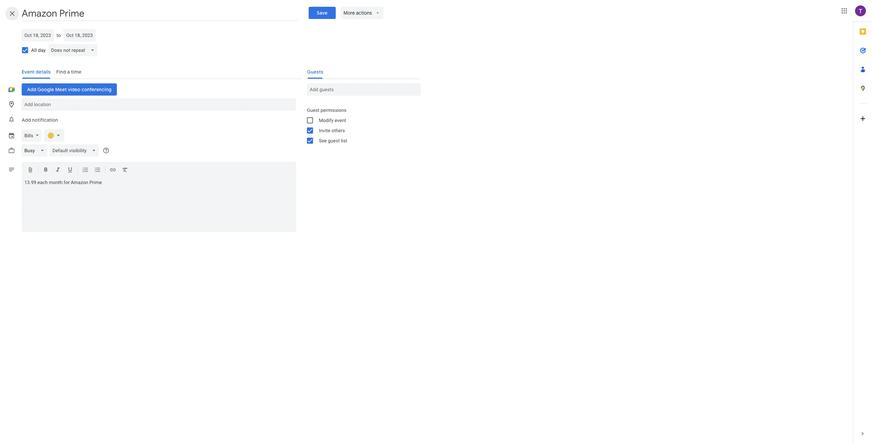 Task type: vqa. For each thing, say whether or not it's contained in the screenshot.
notification
yes



Task type: locate. For each thing, give the bounding box(es) containing it.
more actions arrow_drop_down
[[344, 10, 381, 16]]

guest
[[307, 107, 320, 113]]

Location text field
[[24, 98, 294, 111]]

italic image
[[55, 166, 61, 174]]

Guests text field
[[310, 83, 418, 96]]

13.99
[[24, 180, 36, 185]]

group
[[302, 105, 421, 146]]

bold image
[[42, 166, 49, 174]]

prime
[[89, 180, 102, 185]]

save
[[317, 10, 328, 16]]

remove formatting image
[[122, 166, 128, 174]]

list
[[341, 138, 347, 143]]

to
[[57, 33, 61, 38]]

invite others
[[319, 128, 345, 133]]

modify
[[319, 118, 334, 123]]

month
[[49, 180, 63, 185]]

actions
[[356, 10, 372, 16]]

add notification button
[[19, 112, 61, 128]]

invite
[[319, 128, 331, 133]]

underline image
[[67, 166, 74, 174]]

arrow_drop_down
[[375, 10, 381, 16]]

guest
[[328, 138, 340, 143]]

tab list
[[854, 22, 873, 424]]

others
[[332, 128, 345, 133]]

save button
[[309, 7, 336, 19]]

None field
[[48, 44, 100, 56], [22, 144, 50, 157], [50, 144, 102, 157], [48, 44, 100, 56], [22, 144, 50, 157], [50, 144, 102, 157]]

permissions
[[321, 107, 347, 113]]

guest permissions
[[307, 107, 347, 113]]



Task type: describe. For each thing, give the bounding box(es) containing it.
modify event
[[319, 118, 346, 123]]

all
[[31, 47, 37, 53]]

day
[[38, 47, 46, 53]]

bills
[[24, 133, 33, 138]]

Start date text field
[[24, 31, 51, 39]]

each
[[37, 180, 48, 185]]

formatting options toolbar
[[22, 162, 296, 178]]

event
[[335, 118, 346, 123]]

amazon
[[71, 180, 88, 185]]

see
[[319, 138, 327, 143]]

numbered list image
[[82, 166, 89, 174]]

13.99 each month for amazon prime
[[24, 180, 102, 185]]

add
[[22, 117, 31, 123]]

Description text field
[[22, 180, 296, 231]]

bulleted list image
[[94, 166, 101, 174]]

more
[[344, 10, 355, 16]]

group containing guest permissions
[[302, 105, 421, 146]]

Title text field
[[22, 6, 298, 21]]

add notification
[[22, 117, 58, 123]]

notification
[[32, 117, 58, 123]]

for
[[64, 180, 70, 185]]

End date text field
[[66, 31, 93, 39]]

insert link image
[[110, 166, 116, 174]]

see guest list
[[319, 138, 347, 143]]

all day
[[31, 47, 46, 53]]



